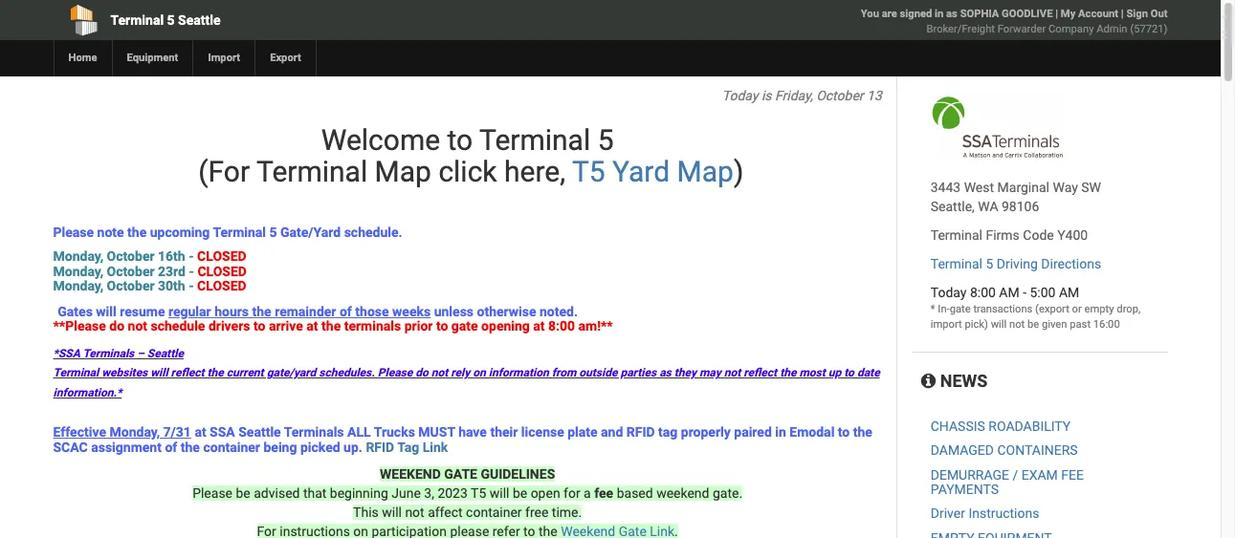 Task type: describe. For each thing, give the bounding box(es) containing it.
import
[[931, 319, 962, 331]]

schedules.
[[319, 367, 375, 380]]

*
[[931, 303, 935, 316]]

t5 inside weekend gate guidelines please be advised that beginning june 3, 2023 t5 will be open for a fee based weekend gate. this will not affect container free time.
[[471, 486, 486, 501]]

- inside today                                                                                                                                                                                                                                                                                                                                                                                                                                                                                                                                                                                                                                                                                                           8:00 am - 5:00 am * in-gate transactions (export or empty drop, import pick) will not be given past 16:00
[[1023, 285, 1027, 300]]

guidelines
[[481, 467, 555, 482]]

pick)
[[965, 319, 988, 331]]

chassis roadability damaged containers demurrage / exam fee payments driver instructions
[[931, 419, 1084, 522]]

beginning
[[330, 486, 388, 501]]

to inside the welcome to terminal 5 (for terminal map click here, t5 yard map )
[[447, 123, 473, 157]]

1 horizontal spatial at
[[307, 319, 318, 334]]

upcoming
[[150, 225, 210, 240]]

assignment
[[91, 440, 162, 455]]

those
[[355, 304, 389, 319]]

my
[[1061, 8, 1076, 20]]

gate/yard
[[267, 367, 316, 380]]

2 am from the left
[[1059, 285, 1080, 300]]

demurrage / exam fee payments link
[[931, 467, 1084, 498]]

link
[[423, 440, 448, 455]]

instructions
[[969, 506, 1039, 522]]

container inside 'at ssa seattle terminals all trucks must have their license plate and rfid tag properly paired in emodal to the scac assignment of the container being picked up.'
[[203, 440, 260, 455]]

rfid tag link
[[366, 440, 451, 455]]

1 map from the left
[[375, 155, 431, 188]]

note
[[97, 225, 124, 240]]

2 horizontal spatial at
[[533, 319, 545, 334]]

t5 yard map link
[[572, 155, 734, 188]]

payments
[[931, 482, 999, 498]]

in inside 'at ssa seattle terminals all trucks must have their license plate and rfid tag properly paired in emodal to the scac assignment of the container being picked up.'
[[775, 425, 786, 440]]

terminal 5 seattle link
[[53, 0, 501, 40]]

do inside gates will resume regular hours the remainder of those weeks unless otherwise noted. **please do not schedule drivers to arrive at the terminals prior to gate opening at 8:00 am!**
[[109, 319, 124, 334]]

past
[[1070, 319, 1091, 331]]

this
[[353, 505, 379, 520]]

at inside 'at ssa seattle terminals all trucks must have their license plate and rfid tag properly paired in emodal to the scac assignment of the container being picked up.'
[[195, 425, 206, 440]]

effective monday, 7/31
[[53, 425, 191, 440]]

- right 30th
[[189, 279, 194, 294]]

up.
[[344, 440, 363, 455]]

3443
[[931, 180, 961, 195]]

do inside "*ssa terminals – seattle terminal websites will reflect the current gate/yard schedules. please do not rely on information from outside parties as they may not reflect the most up to date information.*"
[[415, 367, 428, 380]]

terminals
[[344, 319, 401, 334]]

of inside 'at ssa seattle terminals all trucks must have their license plate and rfid tag properly paired in emodal to the scac assignment of the container being picked up.'
[[165, 440, 177, 455]]

and
[[601, 425, 623, 440]]

equipment
[[127, 52, 178, 64]]

october up resume
[[107, 279, 155, 294]]

**please
[[53, 319, 106, 334]]

sign out link
[[1127, 8, 1168, 20]]

code
[[1023, 228, 1054, 243]]

way
[[1053, 180, 1078, 195]]

gates
[[58, 304, 93, 319]]

the inside please note the upcoming terminal 5 gate/yard schedule. monday, october 16th - closed monday, october 23rd - closed monday, october 30th - closed
[[127, 225, 147, 240]]

1 closed from the top
[[197, 249, 247, 264]]

most
[[799, 367, 826, 380]]

time.
[[552, 505, 582, 520]]

ssa
[[210, 425, 235, 440]]

weeks
[[392, 304, 431, 319]]

welcome to terminal 5 (for terminal map click here, t5 yard map )
[[191, 123, 744, 188]]

not inside today                                                                                                                                                                                                                                                                                                                                                                                                                                                                                                                                                                                                                                                                                                           8:00 am - 5:00 am * in-gate transactions (export or empty drop, import pick) will not be given past 16:00
[[1009, 319, 1025, 331]]

must
[[418, 425, 455, 440]]

the left the 'most'
[[780, 367, 796, 380]]

gate/yard
[[280, 225, 341, 240]]

0 horizontal spatial be
[[236, 486, 250, 501]]

opening
[[481, 319, 530, 334]]

prior
[[404, 319, 433, 334]]

from
[[552, 367, 576, 380]]

/
[[1013, 467, 1018, 483]]

2 closed from the top
[[197, 264, 247, 279]]

16:00
[[1093, 319, 1120, 331]]

fee
[[1061, 467, 1084, 483]]

t5 inside the welcome to terminal 5 (for terminal map click here, t5 yard map )
[[572, 155, 605, 188]]

tag
[[397, 440, 419, 455]]

information.*
[[53, 386, 122, 400]]

paired
[[734, 425, 772, 440]]

seattle inside "*ssa terminals – seattle terminal websites will reflect the current gate/yard schedules. please do not rely on information from outside parties as they may not reflect the most up to date information.*"
[[147, 348, 184, 361]]

out
[[1151, 8, 1168, 20]]

as inside you are signed in as sophia goodlive | my account | sign out broker/freight forwarder company admin (57721)
[[946, 8, 958, 20]]

30th
[[158, 279, 185, 294]]

transactions
[[973, 303, 1033, 316]]

tag
[[658, 425, 678, 440]]

information
[[489, 367, 549, 380]]

terminal 5 driving directions link
[[931, 256, 1101, 272]]

will inside gates will resume regular hours the remainder of those weeks unless otherwise noted. **please do not schedule drivers to arrive at the terminals prior to gate opening at 8:00 am!**
[[96, 304, 116, 319]]

today for today                                                                                                                                                                                                                                                                                                                                                                                                                                                                                                                                                                                                                                                                                                           8:00 am - 5:00 am * in-gate transactions (export or empty drop, import pick) will not be given past 16:00
[[931, 285, 967, 300]]

are
[[882, 8, 897, 20]]

today for today is friday, october 13
[[722, 88, 758, 103]]

rfid inside 'at ssa seattle terminals all trucks must have their license plate and rfid tag properly paired in emodal to the scac assignment of the container being picked up.'
[[627, 425, 655, 440]]

friday,
[[775, 88, 813, 103]]

am!**
[[578, 319, 613, 334]]

terminals inside 'at ssa seattle terminals all trucks must have their license plate and rfid tag properly paired in emodal to the scac assignment of the container being picked up.'
[[284, 425, 344, 440]]

emodal
[[790, 425, 835, 440]]

directions
[[1041, 256, 1101, 272]]

containers
[[997, 443, 1078, 458]]

gate inside gates will resume regular hours the remainder of those weeks unless otherwise noted. **please do not schedule drivers to arrive at the terminals prior to gate opening at 8:00 am!**
[[451, 319, 478, 334]]

will down june
[[382, 505, 402, 520]]

info circle image
[[921, 373, 936, 390]]

home link
[[53, 40, 111, 77]]

company
[[1049, 23, 1094, 35]]

of inside gates will resume regular hours the remainder of those weeks unless otherwise noted. **please do not schedule drivers to arrive at the terminals prior to gate opening at 8:00 am!**
[[340, 304, 352, 319]]

driver instructions link
[[931, 506, 1039, 522]]

to inside 'at ssa seattle terminals all trucks must have their license plate and rfid tag properly paired in emodal to the scac assignment of the container being picked up.'
[[838, 425, 850, 440]]

2023
[[438, 486, 468, 501]]

a
[[584, 486, 591, 501]]

seattle,
[[931, 199, 975, 214]]

current
[[227, 367, 264, 380]]

1 am from the left
[[999, 285, 1020, 300]]

sign
[[1127, 8, 1148, 20]]

1 | from the left
[[1056, 8, 1058, 20]]

will down guidelines
[[490, 486, 509, 501]]

7/31
[[163, 425, 191, 440]]

5 left driving
[[986, 256, 993, 272]]

8:00 inside gates will resume regular hours the remainder of those weeks unless otherwise noted. **please do not schedule drivers to arrive at the terminals prior to gate opening at 8:00 am!**
[[548, 319, 575, 334]]

terminal 5 driving directions
[[931, 256, 1101, 272]]

not inside gates will resume regular hours the remainder of those weeks unless otherwise noted. **please do not schedule drivers to arrive at the terminals prior to gate opening at 8:00 am!**
[[128, 319, 147, 334]]

(export
[[1035, 303, 1070, 316]]



Task type: locate. For each thing, give the bounding box(es) containing it.
map left 'click'
[[375, 155, 431, 188]]

wa
[[978, 199, 998, 214]]

container left the free
[[466, 505, 522, 520]]

will inside "*ssa terminals – seattle terminal websites will reflect the current gate/yard schedules. please do not rely on information from outside parties as they may not reflect the most up to date information.*"
[[150, 367, 168, 380]]

please
[[53, 225, 94, 240], [378, 367, 413, 380], [192, 486, 233, 501]]

t5 right 2023
[[471, 486, 486, 501]]

at
[[307, 319, 318, 334], [533, 319, 545, 334], [195, 425, 206, 440]]

not right may
[[724, 367, 741, 380]]

8:00 left am!**
[[548, 319, 575, 334]]

have
[[458, 425, 487, 440]]

terminal firms code y400
[[931, 228, 1088, 243]]

to
[[447, 123, 473, 157], [254, 319, 265, 334], [436, 319, 448, 334], [844, 367, 854, 380], [838, 425, 850, 440]]

weekend
[[380, 467, 441, 482]]

outside
[[579, 367, 618, 380]]

will down transactions
[[991, 319, 1007, 331]]

5 inside please note the upcoming terminal 5 gate/yard schedule. monday, october 16th - closed monday, october 23rd - closed monday, october 30th - closed
[[269, 225, 277, 240]]

(for
[[198, 155, 250, 188]]

the left the terminals
[[322, 319, 341, 334]]

1 horizontal spatial t5
[[572, 155, 605, 188]]

terminal inside "*ssa terminals – seattle terminal websites will reflect the current gate/yard schedules. please do not rely on information from outside parties as they may not reflect the most up to date information.*"
[[53, 367, 99, 380]]

1 horizontal spatial in
[[935, 8, 944, 20]]

0 vertical spatial 8:00
[[970, 285, 996, 300]]

will right websites in the bottom of the page
[[150, 367, 168, 380]]

up
[[828, 367, 841, 380]]

1 vertical spatial seattle
[[147, 348, 184, 361]]

0 horizontal spatial gate
[[451, 319, 478, 334]]

terminals
[[83, 348, 134, 361], [284, 425, 344, 440]]

1 horizontal spatial container
[[466, 505, 522, 520]]

given
[[1042, 319, 1067, 331]]

open
[[531, 486, 560, 501]]

rfid right up.
[[366, 440, 394, 455]]

otherwise
[[477, 304, 536, 319]]

terminals up websites in the bottom of the page
[[83, 348, 134, 361]]

–
[[137, 348, 144, 361]]

8:00
[[970, 285, 996, 300], [548, 319, 575, 334]]

gate up the import
[[950, 303, 971, 316]]

container
[[203, 440, 260, 455], [466, 505, 522, 520]]

exam
[[1022, 467, 1058, 483]]

do right **please
[[109, 319, 124, 334]]

3,
[[424, 486, 434, 501]]

98106
[[1002, 199, 1039, 214]]

schedule.
[[344, 225, 402, 240]]

0 vertical spatial please
[[53, 225, 94, 240]]

their
[[490, 425, 518, 440]]

- right 23rd
[[189, 264, 194, 279]]

welcome
[[321, 123, 440, 157]]

t5 left 'yard'
[[572, 155, 605, 188]]

seattle inside 'at ssa seattle terminals all trucks must have their license plate and rfid tag properly paired in emodal to the scac assignment of the container being picked up.'
[[238, 425, 281, 440]]

the right hours
[[252, 304, 271, 319]]

not down june
[[405, 505, 425, 520]]

today
[[722, 88, 758, 103], [931, 285, 967, 300]]

please inside weekend gate guidelines please be advised that beginning june 3, 2023 t5 will be open for a fee based weekend gate. this will not affect container free time.
[[192, 486, 233, 501]]

gate.
[[713, 486, 743, 501]]

trucks
[[374, 425, 415, 440]]

gates will resume regular hours the remainder of those weeks unless otherwise noted. **please do not schedule drivers to arrive at the terminals prior to gate opening at 8:00 am!**
[[53, 304, 613, 334]]

gate left opening
[[451, 319, 478, 334]]

yard
[[612, 155, 670, 188]]

1 horizontal spatial |
[[1121, 8, 1124, 20]]

1 horizontal spatial map
[[677, 155, 734, 188]]

gate
[[444, 467, 477, 482]]

0 vertical spatial gate
[[950, 303, 971, 316]]

resume
[[120, 304, 165, 319]]

october
[[816, 88, 864, 103], [107, 249, 155, 264], [107, 264, 155, 279], [107, 279, 155, 294]]

8:00 up transactions
[[970, 285, 996, 300]]

arrive
[[269, 319, 303, 334]]

today left is
[[722, 88, 758, 103]]

please left note
[[53, 225, 94, 240]]

the right note
[[127, 225, 147, 240]]

noted.
[[540, 304, 578, 319]]

based
[[617, 486, 653, 501]]

driving
[[997, 256, 1038, 272]]

am up transactions
[[999, 285, 1020, 300]]

please right schedules.
[[378, 367, 413, 380]]

seattle
[[178, 12, 221, 28], [147, 348, 184, 361], [238, 425, 281, 440]]

today is friday, october 13
[[722, 88, 882, 103]]

in right signed
[[935, 8, 944, 20]]

seattle right –
[[147, 348, 184, 361]]

1 vertical spatial in
[[775, 425, 786, 440]]

map right 'yard'
[[677, 155, 734, 188]]

at ssa seattle terminals all trucks must have their license plate and rfid tag properly paired in emodal to the scac assignment of the container being picked up.
[[53, 425, 872, 455]]

as left they
[[659, 367, 671, 380]]

am
[[999, 285, 1020, 300], [1059, 285, 1080, 300]]

5 left gate/yard
[[269, 225, 277, 240]]

the left current
[[207, 367, 224, 380]]

the
[[127, 225, 147, 240], [252, 304, 271, 319], [322, 319, 341, 334], [207, 367, 224, 380], [780, 367, 796, 380], [853, 425, 872, 440], [181, 440, 200, 455]]

june
[[392, 486, 421, 501]]

- right 16th
[[189, 249, 194, 264]]

)
[[734, 155, 744, 188]]

to right welcome
[[447, 123, 473, 157]]

hours
[[214, 304, 249, 319]]

2 horizontal spatial please
[[378, 367, 413, 380]]

rfid left tag
[[627, 425, 655, 440]]

1 horizontal spatial am
[[1059, 285, 1080, 300]]

seattle up import
[[178, 12, 221, 28]]

of
[[340, 304, 352, 319], [165, 440, 177, 455]]

1 vertical spatial 8:00
[[548, 319, 575, 334]]

container inside weekend gate guidelines please be advised that beginning june 3, 2023 t5 will be open for a fee based weekend gate. this will not affect container free time.
[[466, 505, 522, 520]]

as up "broker/freight"
[[946, 8, 958, 20]]

click
[[439, 155, 497, 188]]

at right opening
[[533, 319, 545, 334]]

not left rely on the left of page
[[431, 367, 448, 380]]

0 vertical spatial as
[[946, 8, 958, 20]]

chassis roadability link
[[931, 419, 1071, 434]]

be down guidelines
[[513, 486, 527, 501]]

terminal 5 seattle image
[[931, 96, 1064, 159]]

will right gates
[[96, 304, 116, 319]]

import
[[208, 52, 240, 64]]

0 horizontal spatial at
[[195, 425, 206, 440]]

t5
[[572, 155, 605, 188], [471, 486, 486, 501]]

terminal 5 seattle
[[111, 12, 221, 28]]

1 vertical spatial terminals
[[284, 425, 344, 440]]

please inside "*ssa terminals – seattle terminal websites will reflect the current gate/yard schedules. please do not rely on information from outside parties as they may not reflect the most up to date information.*"
[[378, 367, 413, 380]]

at left ssa
[[195, 425, 206, 440]]

in inside you are signed in as sophia goodlive | my account | sign out broker/freight forwarder company admin (57721)
[[935, 8, 944, 20]]

0 horizontal spatial do
[[109, 319, 124, 334]]

0 horizontal spatial in
[[775, 425, 786, 440]]

1 horizontal spatial today
[[931, 285, 967, 300]]

1 vertical spatial do
[[415, 367, 428, 380]]

1 vertical spatial please
[[378, 367, 413, 380]]

1 horizontal spatial of
[[340, 304, 352, 319]]

october left 23rd
[[107, 264, 155, 279]]

reflect down schedule on the left of the page
[[171, 367, 204, 380]]

driver
[[931, 506, 965, 522]]

scac
[[53, 440, 88, 455]]

2 reflect from the left
[[744, 367, 777, 380]]

- left 5:00
[[1023, 285, 1027, 300]]

5 inside terminal 5 seattle link
[[167, 12, 175, 28]]

to left arrive
[[254, 319, 265, 334]]

0 horizontal spatial container
[[203, 440, 260, 455]]

0 vertical spatial terminals
[[83, 348, 134, 361]]

drop,
[[1117, 303, 1141, 316]]

1 horizontal spatial reflect
[[744, 367, 777, 380]]

equipment link
[[111, 40, 193, 77]]

1 horizontal spatial rfid
[[627, 425, 655, 440]]

admin
[[1097, 23, 1128, 35]]

1 horizontal spatial gate
[[950, 303, 971, 316]]

0 vertical spatial do
[[109, 319, 124, 334]]

be left advised
[[236, 486, 250, 501]]

will inside today                                                                                                                                                                                                                                                                                                                                                                                                                                                                                                                                                                                                                                                                                                           8:00 am - 5:00 am * in-gate transactions (export or empty drop, import pick) will not be given past 16:00
[[991, 319, 1007, 331]]

2 vertical spatial please
[[192, 486, 233, 501]]

of right assignment
[[165, 440, 177, 455]]

my account link
[[1061, 8, 1118, 20]]

be inside today                                                                                                                                                                                                                                                                                                                                                                                                                                                                                                                                                                                                                                                                                                           8:00 am - 5:00 am * in-gate transactions (export or empty drop, import pick) will not be given past 16:00
[[1028, 319, 1039, 331]]

please down ssa
[[192, 486, 233, 501]]

am up "or"
[[1059, 285, 1080, 300]]

may
[[699, 367, 721, 380]]

0 vertical spatial of
[[340, 304, 352, 319]]

not
[[128, 319, 147, 334], [1009, 319, 1025, 331], [431, 367, 448, 380], [724, 367, 741, 380], [405, 505, 425, 520]]

5 right the here,
[[598, 123, 614, 157]]

0 vertical spatial t5
[[572, 155, 605, 188]]

| left my
[[1056, 8, 1058, 20]]

2 vertical spatial seattle
[[238, 425, 281, 440]]

fee
[[594, 486, 614, 501]]

2 horizontal spatial be
[[1028, 319, 1039, 331]]

1 horizontal spatial do
[[415, 367, 428, 380]]

being
[[264, 440, 297, 455]]

2 map from the left
[[677, 155, 734, 188]]

broker/freight
[[927, 23, 995, 35]]

gate inside today                                                                                                                                                                                                                                                                                                                                                                                                                                                                                                                                                                                                                                                                                                           8:00 am - 5:00 am * in-gate transactions (export or empty drop, import pick) will not be given past 16:00
[[950, 303, 971, 316]]

0 horizontal spatial please
[[53, 225, 94, 240]]

2 | from the left
[[1121, 8, 1124, 20]]

*ssa
[[53, 348, 80, 361]]

5 inside the welcome to terminal 5 (for terminal map click here, t5 yard map )
[[598, 123, 614, 157]]

0 horizontal spatial map
[[375, 155, 431, 188]]

of left the those
[[340, 304, 352, 319]]

23rd
[[158, 264, 186, 279]]

today inside today                                                                                                                                                                                                                                                                                                                                                                                                                                                                                                                                                                                                                                                                                                           8:00 am - 5:00 am * in-gate transactions (export or empty drop, import pick) will not be given past 16:00
[[931, 285, 967, 300]]

rfid tag link link
[[366, 440, 451, 455]]

terminal inside please note the upcoming terminal 5 gate/yard schedule. monday, october 16th - closed monday, october 23rd - closed monday, october 30th - closed
[[213, 225, 266, 240]]

the right emodal
[[853, 425, 872, 440]]

0 horizontal spatial today
[[722, 88, 758, 103]]

today up "in-"
[[931, 285, 967, 300]]

0 vertical spatial today
[[722, 88, 758, 103]]

seattle for terminal
[[178, 12, 221, 28]]

1 horizontal spatial please
[[192, 486, 233, 501]]

| left sign
[[1121, 8, 1124, 20]]

sw
[[1081, 180, 1101, 195]]

5 up equipment
[[167, 12, 175, 28]]

1 vertical spatial today
[[931, 285, 967, 300]]

is
[[761, 88, 772, 103]]

0 vertical spatial in
[[935, 8, 944, 20]]

5:00
[[1030, 285, 1056, 300]]

0 horizontal spatial of
[[165, 440, 177, 455]]

1 vertical spatial of
[[165, 440, 177, 455]]

please note the upcoming terminal 5 gate/yard schedule. monday, october 16th - closed monday, october 23rd - closed monday, october 30th - closed
[[53, 225, 402, 294]]

1 horizontal spatial as
[[946, 8, 958, 20]]

1 vertical spatial container
[[466, 505, 522, 520]]

(57721)
[[1130, 23, 1168, 35]]

0 horizontal spatial am
[[999, 285, 1020, 300]]

1 vertical spatial gate
[[451, 319, 478, 334]]

1 reflect from the left
[[171, 367, 204, 380]]

terminals inside "*ssa terminals – seattle terminal websites will reflect the current gate/yard schedules. please do not rely on information from outside parties as they may not reflect the most up to date information.*"
[[83, 348, 134, 361]]

in right paired
[[775, 425, 786, 440]]

5
[[167, 12, 175, 28], [598, 123, 614, 157], [269, 225, 277, 240], [986, 256, 993, 272]]

drivers
[[208, 319, 250, 334]]

1 horizontal spatial terminals
[[284, 425, 344, 440]]

container left being
[[203, 440, 260, 455]]

terminals left all
[[284, 425, 344, 440]]

or
[[1072, 303, 1082, 316]]

0 horizontal spatial t5
[[471, 486, 486, 501]]

to right up
[[844, 367, 854, 380]]

as inside "*ssa terminals – seattle terminal websites will reflect the current gate/yard schedules. please do not rely on information from outside parties as they may not reflect the most up to date information.*"
[[659, 367, 671, 380]]

be left given
[[1028, 319, 1039, 331]]

seattle right ssa
[[238, 425, 281, 440]]

reflect right may
[[744, 367, 777, 380]]

marginal
[[997, 180, 1050, 195]]

october left 13
[[816, 88, 864, 103]]

october down note
[[107, 249, 155, 264]]

1 vertical spatial as
[[659, 367, 671, 380]]

8:00 inside today                                                                                                                                                                                                                                                                                                                                                                                                                                                                                                                                                                                                                                                                                                           8:00 am - 5:00 am * in-gate transactions (export or empty drop, import pick) will not be given past 16:00
[[970, 285, 996, 300]]

not down transactions
[[1009, 319, 1025, 331]]

do left rely on the left of page
[[415, 367, 428, 380]]

damaged
[[931, 443, 994, 458]]

to right emodal
[[838, 425, 850, 440]]

free
[[525, 505, 549, 520]]

not inside weekend gate guidelines please be advised that beginning june 3, 2023 t5 will be open for a fee based weekend gate. this will not affect container free time.
[[405, 505, 425, 520]]

13
[[867, 88, 882, 103]]

you are signed in as sophia goodlive | my account | sign out broker/freight forwarder company admin (57721)
[[861, 8, 1168, 35]]

in-
[[938, 303, 950, 316]]

1 horizontal spatial 8:00
[[970, 285, 996, 300]]

will
[[96, 304, 116, 319], [991, 319, 1007, 331], [150, 367, 168, 380], [490, 486, 509, 501], [382, 505, 402, 520]]

3 closed from the top
[[197, 279, 247, 294]]

please inside please note the upcoming terminal 5 gate/yard schedule. monday, october 16th - closed monday, october 23rd - closed monday, october 30th - closed
[[53, 225, 94, 240]]

seattle for at
[[238, 425, 281, 440]]

license
[[521, 425, 564, 440]]

0 horizontal spatial as
[[659, 367, 671, 380]]

1 horizontal spatial be
[[513, 486, 527, 501]]

at right arrive
[[307, 319, 318, 334]]

to inside "*ssa terminals – seattle terminal websites will reflect the current gate/yard schedules. please do not rely on information from outside parties as they may not reflect the most up to date information.*"
[[844, 367, 854, 380]]

to right prior on the left bottom of page
[[436, 319, 448, 334]]

0 horizontal spatial 8:00
[[548, 319, 575, 334]]

0 horizontal spatial reflect
[[171, 367, 204, 380]]

the left ssa
[[181, 440, 200, 455]]

1 vertical spatial t5
[[471, 486, 486, 501]]

0 vertical spatial container
[[203, 440, 260, 455]]

0 horizontal spatial terminals
[[83, 348, 134, 361]]

0 horizontal spatial rfid
[[366, 440, 394, 455]]

date
[[857, 367, 880, 380]]

export
[[270, 52, 301, 64]]

0 horizontal spatial |
[[1056, 8, 1058, 20]]

map
[[375, 155, 431, 188], [677, 155, 734, 188]]

roadability
[[989, 419, 1071, 434]]

damaged containers link
[[931, 443, 1078, 458]]

0 vertical spatial seattle
[[178, 12, 221, 28]]

goodlive
[[1002, 8, 1053, 20]]

not up –
[[128, 319, 147, 334]]



Task type: vqa. For each thing, say whether or not it's contained in the screenshot.
the VERY
no



